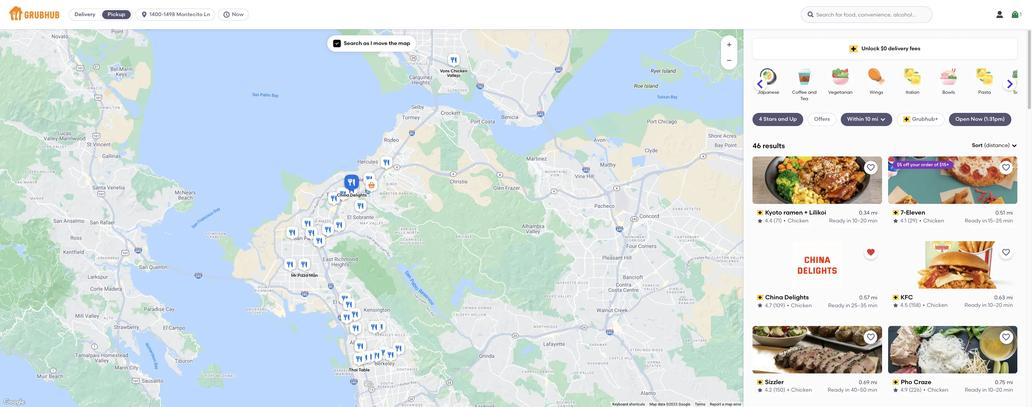 Task type: vqa. For each thing, say whether or not it's contained in the screenshot.
"Email address" Email Field
no



Task type: describe. For each thing, give the bounding box(es) containing it.
save this restaurant image for kyoto ramen + lilikoi
[[866, 163, 875, 172]]

0.51 mi
[[996, 210, 1013, 216]]

svg image for now
[[223, 11, 230, 18]]

subscription pass image for kyoto
[[757, 210, 764, 216]]

montecito
[[176, 11, 203, 18]]

the
[[389, 40, 397, 47]]

0.51
[[996, 210, 1005, 216]]

46 results
[[753, 142, 785, 150]]

google image
[[2, 398, 27, 408]]

7-eleven logo image
[[888, 157, 1018, 204]]

within 10 mi
[[847, 116, 878, 123]]

report a map error
[[710, 403, 741, 407]]

(158)
[[909, 303, 921, 309]]

• chicken for sizzler
[[787, 387, 812, 394]]

proceed to checkout button
[[846, 203, 947, 217]]

now button
[[218, 9, 252, 21]]

ln
[[204, 11, 210, 18]]

move
[[373, 40, 388, 47]]

ready in 15–25 min
[[965, 218, 1013, 224]]

thai
[[349, 368, 358, 373]]

• for 7-eleven
[[919, 218, 922, 224]]

subscription pass image for pho craze
[[893, 380, 899, 385]]

japanese image
[[755, 68, 782, 85]]

$0
[[881, 45, 887, 52]]

shortcuts
[[629, 403, 645, 407]]

pickup
[[108, 11, 125, 18]]

4.7
[[765, 303, 772, 309]]

super super restaurant image
[[353, 339, 368, 356]]

sichuan style restaurant image
[[367, 320, 382, 337]]

1498
[[164, 11, 175, 18]]

thai table
[[349, 368, 370, 373]]

sort ( distance )
[[972, 142, 1010, 149]]

la strada italian restaurant image
[[304, 226, 319, 242]]

italian image
[[900, 68, 926, 85]]

thai table image
[[352, 352, 367, 368]]

checkout
[[898, 207, 923, 213]]

0.75 mi
[[995, 380, 1013, 386]]

italian
[[906, 90, 920, 95]]

in for ramen
[[847, 218, 851, 224]]

main navigation navigation
[[0, 0, 1032, 29]]

order
[[921, 162, 933, 168]]

0.57
[[860, 295, 870, 301]]

little kathmandu image
[[341, 297, 356, 314]]

• chicken for 7-eleven
[[919, 218, 944, 224]]

mi for kyoto ramen + lilikoi
[[871, 210, 878, 216]]

0.63
[[995, 295, 1005, 301]]

mi for china delights
[[871, 295, 878, 301]]

sizzler image
[[343, 180, 358, 197]]

• for kyoto ramen + lilikoi
[[784, 218, 786, 224]]

4.4 (71)
[[765, 218, 782, 224]]

eleven
[[906, 209, 925, 216]]

kfc logo image
[[888, 241, 1018, 289]]

kaliente restaurant image
[[332, 218, 347, 234]]

results
[[763, 142, 785, 150]]

4.9
[[901, 387, 908, 394]]

pho craze image
[[344, 183, 359, 199]]

within
[[847, 116, 864, 123]]

4.5
[[901, 303, 908, 309]]

sizzler logo image
[[753, 326, 882, 374]]

mi right '10'
[[872, 116, 878, 123]]

now inside 'button'
[[232, 11, 244, 18]]

tea
[[801, 96, 808, 102]]

1 horizontal spatial china
[[765, 294, 783, 301]]

minus icon image
[[726, 57, 733, 64]]

$5
[[897, 162, 902, 168]]

4
[[759, 116, 762, 123]]

• for kfc
[[923, 303, 925, 309]]

Search for food, convenience, alcohol... search field
[[801, 6, 933, 23]]

• for china delights
[[787, 303, 789, 309]]

yummy house image
[[353, 199, 368, 215]]

15–25
[[988, 218, 1002, 224]]

i
[[371, 40, 372, 47]]

saved restaurant button
[[864, 246, 878, 260]]

min for delights
[[868, 303, 878, 309]]

ready in 40–50 min
[[828, 387, 878, 394]]

svg image for search as i move the map
[[335, 41, 339, 46]]

grubhub+
[[912, 116, 938, 123]]

aangan resturant image
[[348, 321, 363, 338]]

craze
[[914, 379, 931, 386]]

sort
[[972, 142, 983, 149]]

china delights logo image
[[794, 241, 841, 289]]

delights inside map region
[[350, 193, 367, 198]]

7 eleven image
[[364, 178, 379, 194]]

10–20 for pho craze
[[988, 387, 1002, 394]]

(
[[984, 142, 986, 149]]

0.57 mi
[[860, 295, 878, 301]]

$5 off your order of $15+
[[897, 162, 949, 168]]

pasta image
[[972, 68, 998, 85]]

ready for 7-eleven
[[965, 218, 981, 224]]

subscription pass image for kfc
[[893, 295, 899, 301]]

las cabañas mexican grill & taqueria image
[[377, 346, 392, 362]]

kyoto ramen + lilikoi logo image
[[753, 157, 882, 204]]

ready in 25–35 min
[[828, 303, 878, 309]]

mr pizza man image
[[297, 257, 312, 274]]

pickup button
[[101, 9, 132, 21]]

save this restaurant image down )
[[1002, 163, 1011, 172]]

25–35
[[852, 303, 867, 309]]

mi for sizzler
[[871, 380, 878, 386]]

1 horizontal spatial china delights
[[765, 294, 809, 301]]

10–20 for kfc
[[988, 303, 1002, 309]]

min for ramen
[[868, 218, 878, 224]]

panera bread image
[[335, 187, 350, 203]]

vons
[[440, 69, 450, 73]]

grubhub plus flag logo image for grubhub+
[[903, 117, 911, 123]]

chicken for 7-eleven
[[923, 218, 944, 224]]

min down 0.63 mi
[[1004, 303, 1013, 309]]

©2023
[[666, 403, 678, 407]]

error
[[733, 403, 741, 407]]

(109)
[[773, 303, 785, 309]]

star icon image for kfc
[[893, 303, 899, 309]]

as
[[363, 40, 369, 47]]

star icon image for 7-eleven
[[893, 218, 899, 224]]

chicken for pho craze
[[927, 387, 948, 394]]

mi for 7-eleven
[[1007, 210, 1013, 216]]

up
[[790, 116, 797, 123]]

4.1 (29)
[[901, 218, 918, 224]]

40–50
[[851, 387, 867, 394]]

subscription pass image for 7-
[[893, 210, 899, 216]]

save this restaurant button for kfc
[[1000, 246, 1013, 260]]

1 vertical spatial and
[[778, 116, 788, 123]]

0.69
[[859, 380, 870, 386]]

ramen
[[784, 209, 803, 216]]

saved restaurant image
[[866, 248, 875, 257]]

min for craze
[[1004, 387, 1013, 394]]

in for eleven
[[982, 218, 987, 224]]

• chicken for kyoto ramen + lilikoi
[[784, 218, 809, 224]]

save this restaurant button for sizzler
[[864, 331, 878, 344]]

save this restaurant image
[[1002, 333, 1011, 342]]

1 horizontal spatial delights
[[785, 294, 809, 301]]

ready in 10–20 min for pho craze
[[965, 387, 1013, 394]]

chicken inside vons chicken vallejo
[[451, 69, 467, 73]]

mr
[[291, 273, 296, 278]]

dave's hot chicken image
[[347, 307, 362, 324]]

keyboard shortcuts button
[[612, 402, 645, 408]]

0.34 mi
[[859, 210, 878, 216]]

4.7 (109)
[[765, 303, 785, 309]]



Task type: locate. For each thing, give the bounding box(es) containing it.
chicken right (109) in the right of the page
[[791, 303, 812, 309]]

chicken down 'eleven'
[[923, 218, 944, 224]]

marty's grill image
[[282, 257, 297, 274]]

0 vertical spatial delights
[[350, 193, 367, 198]]

subscription pass image left the pho
[[893, 380, 899, 385]]

1 horizontal spatial and
[[808, 90, 817, 95]]

map right 'a'
[[725, 403, 733, 407]]

2 vertical spatial ready in 10–20 min
[[965, 387, 1013, 394]]

coffee and tea image
[[791, 68, 818, 85]]

0.69 mi
[[859, 380, 878, 386]]

1 vertical spatial subscription pass image
[[893, 380, 899, 385]]

min down 0.34 mi
[[868, 218, 878, 224]]

• chicken down "kyoto ramen + lilikoi"
[[784, 218, 809, 224]]

0 horizontal spatial now
[[232, 11, 244, 18]]

• chicken for china delights
[[787, 303, 812, 309]]

vegetarian image
[[827, 68, 854, 85]]

delights up yummy house icon
[[350, 193, 367, 198]]

taco bell image
[[379, 155, 394, 172]]

banh mi & roll factory image
[[391, 341, 406, 358]]

ready in 10–20 min down 0.63
[[965, 303, 1013, 309]]

svg image right )
[[1012, 143, 1018, 149]]

pyeong chang tofu image
[[361, 350, 376, 366]]

1 vertical spatial map
[[725, 403, 733, 407]]

0 vertical spatial now
[[232, 11, 244, 18]]

chicken for kyoto ramen + lilikoi
[[788, 218, 809, 224]]

sichuan fusion image
[[339, 310, 354, 327]]

0 horizontal spatial grubhub plus flag logo image
[[850, 45, 859, 52]]

save this restaurant image left $5
[[866, 163, 875, 172]]

keyboard
[[612, 403, 628, 407]]

chicken down craze
[[927, 387, 948, 394]]

and inside the coffee and tea
[[808, 90, 817, 95]]

save this restaurant image
[[866, 163, 875, 172], [1002, 163, 1011, 172], [1002, 248, 1011, 257], [866, 333, 875, 342]]

pho craze logo image
[[888, 326, 1018, 374]]

open
[[956, 116, 970, 123]]

+
[[804, 209, 808, 216]]

)
[[1008, 142, 1010, 149]]

in for craze
[[982, 387, 987, 394]]

svg image
[[223, 11, 230, 18], [335, 41, 339, 46], [1012, 143, 1018, 149]]

0 horizontal spatial svg image
[[223, 11, 230, 18]]

0.75
[[995, 380, 1005, 386]]

save this restaurant button for pho craze
[[1000, 331, 1013, 344]]

chicken right (150) on the right of page
[[791, 387, 812, 394]]

lilikoi
[[809, 209, 826, 216]]

• for pho craze
[[923, 387, 926, 394]]

min for eleven
[[1004, 218, 1013, 224]]

• right (29) in the right of the page
[[919, 218, 922, 224]]

star icon image left 4.7
[[757, 303, 763, 309]]

1 button
[[1011, 8, 1022, 21]]

2 vertical spatial 10–20
[[988, 387, 1002, 394]]

silver ocean image
[[320, 222, 335, 239]]

star icon image for pho craze
[[893, 388, 899, 394]]

ready in 10–20 min
[[829, 218, 878, 224], [965, 303, 1013, 309], [965, 387, 1013, 394]]

map
[[650, 403, 657, 407]]

4 stars and up
[[759, 116, 797, 123]]

0.63 mi
[[995, 295, 1013, 301]]

1 subscription pass image from the top
[[893, 295, 899, 301]]

10–20 down 0.63
[[988, 303, 1002, 309]]

svg image left search at the top
[[335, 41, 339, 46]]

himalayan flavors image
[[369, 349, 384, 365]]

0 horizontal spatial china
[[337, 193, 349, 198]]

mi right 0.69
[[871, 380, 878, 386]]

china delights
[[337, 193, 367, 198], [765, 294, 809, 301]]

0 horizontal spatial china delights
[[337, 193, 367, 198]]

10–20 down 0.75
[[988, 387, 1002, 394]]

0 horizontal spatial and
[[778, 116, 788, 123]]

0 vertical spatial china
[[337, 193, 349, 198]]

kfc image
[[345, 181, 360, 198]]

1 vertical spatial 10–20
[[988, 303, 1002, 309]]

chicken
[[451, 69, 467, 73], [788, 218, 809, 224], [923, 218, 944, 224], [791, 303, 812, 309], [927, 303, 948, 309], [791, 387, 812, 394], [927, 387, 948, 394]]

ready for sizzler
[[828, 387, 844, 394]]

10
[[865, 116, 871, 123]]

mi
[[872, 116, 878, 123], [871, 210, 878, 216], [1007, 210, 1013, 216], [871, 295, 878, 301], [1007, 295, 1013, 301], [871, 380, 878, 386], [1007, 380, 1013, 386]]

save this restaurant image for sizzler
[[866, 333, 875, 342]]

map data ©2023 google
[[650, 403, 690, 407]]

the cheese steak shop image
[[383, 348, 398, 364]]

1 vertical spatial svg image
[[335, 41, 339, 46]]

0 vertical spatial grubhub plus flag logo image
[[850, 45, 859, 52]]

star icon image left the 4.9
[[893, 388, 899, 394]]

bowls image
[[936, 68, 962, 85]]

star icon image left 4.5
[[893, 303, 899, 309]]

0 vertical spatial subscription pass image
[[893, 295, 899, 301]]

save this restaurant button for kyoto ramen + lilikoi
[[864, 161, 878, 175]]

china inside map region
[[337, 193, 349, 198]]

svg image inside 1400-1498 montecito ln button
[[141, 11, 148, 18]]

(150)
[[774, 387, 786, 394]]

star icon image
[[757, 218, 763, 224], [893, 218, 899, 224], [757, 303, 763, 309], [893, 303, 899, 309], [757, 388, 763, 394], [893, 388, 899, 394]]

• chicken right (109) in the right of the page
[[787, 303, 812, 309]]

0 vertical spatial map
[[398, 40, 410, 47]]

proceed
[[869, 207, 891, 213]]

1400-1498 montecito ln button
[[136, 9, 218, 21]]

10–20 for kyoto ramen + lilikoi
[[853, 218, 867, 224]]

• chicken right (158)
[[923, 303, 948, 309]]

japanese
[[757, 90, 779, 95]]

1400-
[[150, 11, 164, 18]]

pizza guys image
[[357, 350, 372, 367]]

1 vertical spatial now
[[971, 116, 983, 123]]

subscription pass image left kfc
[[893, 295, 899, 301]]

vallejo
[[447, 73, 460, 78]]

search as i move the map
[[344, 40, 410, 47]]

pho craze
[[901, 379, 931, 386]]

svg image inside field
[[1012, 143, 1018, 149]]

1 vertical spatial grubhub plus flag logo image
[[903, 117, 911, 123]]

grubhub plus flag logo image
[[850, 45, 859, 52], [903, 117, 911, 123]]

salads image
[[1008, 68, 1032, 85]]

chicken for kfc
[[927, 303, 948, 309]]

10–20 down 0.34
[[853, 218, 867, 224]]

mi for pho craze
[[1007, 380, 1013, 386]]

vons chicken vallejo image
[[446, 52, 461, 69]]

yunnan style rice noodle image
[[337, 291, 352, 308]]

none field containing sort
[[972, 142, 1018, 150]]

min down 0.75 mi
[[1004, 387, 1013, 394]]

unlock
[[862, 45, 880, 52]]

pasta
[[979, 90, 991, 95]]

svg image inside 1 button
[[1011, 10, 1020, 19]]

1 vertical spatial ready in 10–20 min
[[965, 303, 1013, 309]]

star icon image for china delights
[[757, 303, 763, 309]]

grubhub plus flag logo image left grubhub+
[[903, 117, 911, 123]]

yummy house image
[[300, 216, 315, 233]]

2 vertical spatial svg image
[[1012, 143, 1018, 149]]

delights up (109) in the right of the page
[[785, 294, 809, 301]]

and left up
[[778, 116, 788, 123]]

chicken right (158)
[[927, 303, 948, 309]]

7-eleven
[[901, 209, 925, 216]]

mi right 0.51
[[1007, 210, 1013, 216]]

mi right 0.63
[[1007, 295, 1013, 301]]

ready in 10–20 min for kfc
[[965, 303, 1013, 309]]

vegetarian
[[829, 90, 853, 95]]

• chicken right (150) on the right of page
[[787, 387, 812, 394]]

0 vertical spatial 10–20
[[853, 218, 867, 224]]

46
[[753, 142, 761, 150]]

1 horizontal spatial map
[[725, 403, 733, 407]]

• right (150) on the right of page
[[787, 387, 790, 394]]

• chicken for kfc
[[923, 303, 948, 309]]

0 horizontal spatial delights
[[350, 193, 367, 198]]

star icon image left 4.1
[[893, 218, 899, 224]]

None field
[[972, 142, 1018, 150]]

1 vertical spatial delights
[[785, 294, 809, 301]]

in
[[847, 218, 851, 224], [982, 218, 987, 224], [846, 303, 850, 309], [982, 303, 987, 309], [845, 387, 850, 394], [982, 387, 987, 394]]

ihop image
[[326, 191, 341, 208]]

min down 0.51 mi
[[1004, 218, 1013, 224]]

• for sizzler
[[787, 387, 790, 394]]

subscription pass image
[[893, 295, 899, 301], [893, 380, 899, 385]]

plus icon image
[[726, 41, 733, 48]]

pho
[[901, 379, 912, 386]]

min down the "0.57 mi"
[[868, 303, 878, 309]]

data
[[658, 403, 665, 407]]

in for delights
[[846, 303, 850, 309]]

map region
[[0, 0, 788, 408]]

0 vertical spatial china delights
[[337, 193, 367, 198]]

min
[[868, 218, 878, 224], [1004, 218, 1013, 224], [868, 303, 878, 309], [1004, 303, 1013, 309], [868, 387, 878, 394], [1004, 387, 1013, 394]]

svg image
[[995, 10, 1004, 19], [1011, 10, 1020, 19], [141, 11, 148, 18], [807, 11, 815, 18], [880, 117, 886, 123]]

coffee and tea
[[792, 90, 817, 102]]

save this restaurant image for kfc
[[1002, 248, 1011, 257]]

ready for kfc
[[965, 303, 981, 309]]

now right open
[[971, 116, 983, 123]]

wings image
[[864, 68, 890, 85]]

• right (158)
[[923, 303, 925, 309]]

kyoto
[[765, 209, 782, 216]]

svg image inside now 'button'
[[223, 11, 230, 18]]

mi right 0.75
[[1007, 380, 1013, 386]]

mi right 0.57
[[871, 295, 878, 301]]

4.9 (226)
[[901, 387, 922, 394]]

subscription pass image for china
[[757, 295, 764, 301]]

kfc
[[901, 294, 913, 301]]

wings
[[870, 90, 883, 95]]

delivery button
[[69, 9, 101, 21]]

coffee
[[792, 90, 807, 95]]

chicken for china delights
[[791, 303, 812, 309]]

1 vertical spatial china
[[765, 294, 783, 301]]

(29)
[[908, 218, 918, 224]]

1 horizontal spatial svg image
[[335, 41, 339, 46]]

• right (109) in the right of the page
[[787, 303, 789, 309]]

now right the ln
[[232, 11, 244, 18]]

4.1
[[901, 218, 907, 224]]

terms
[[695, 403, 706, 407]]

map right the
[[398, 40, 410, 47]]

• chicken
[[784, 218, 809, 224], [919, 218, 944, 224], [787, 303, 812, 309], [923, 303, 948, 309], [787, 387, 812, 394], [923, 387, 948, 394]]

stars
[[764, 116, 777, 123]]

your
[[910, 162, 920, 168]]

$15+
[[940, 162, 949, 168]]

chicken right the vons
[[451, 69, 467, 73]]

ready for pho craze
[[965, 387, 981, 394]]

4.5 (158)
[[901, 303, 921, 309]]

svg image right the ln
[[223, 11, 230, 18]]

delivery
[[75, 11, 95, 18]]

(71)
[[774, 218, 782, 224]]

pizza
[[297, 273, 308, 278]]

• right "(71)"
[[784, 218, 786, 224]]

chicken down "kyoto ramen + lilikoi"
[[788, 218, 809, 224]]

min down 0.69 mi
[[868, 387, 878, 394]]

popeyes image
[[312, 234, 327, 250]]

ready in 10–20 min down 0.34
[[829, 218, 878, 224]]

star icon image left "4.2"
[[757, 388, 763, 394]]

star icon image left '4.4'
[[757, 218, 763, 224]]

china delights image
[[343, 173, 361, 193]]

google
[[679, 403, 690, 407]]

0.34
[[859, 210, 870, 216]]

and up "tea"
[[808, 90, 817, 95]]

1 horizontal spatial now
[[971, 116, 983, 123]]

4.4
[[765, 218, 772, 224]]

khana peena solano image
[[372, 320, 387, 336]]

grubhub plus flag logo image left unlock
[[850, 45, 859, 52]]

dog haus image
[[353, 338, 368, 355]]

kyoto ramen + lilikoi image
[[362, 172, 377, 188]]

proceed to checkout
[[869, 207, 923, 213]]

mi right 0.34
[[871, 210, 878, 216]]

chicken for sizzler
[[791, 387, 812, 394]]

salads
[[1014, 90, 1028, 95]]

2 subscription pass image from the top
[[893, 380, 899, 385]]

map
[[398, 40, 410, 47], [725, 403, 733, 407]]

save this restaurant image down 15–25
[[1002, 248, 1011, 257]]

save this restaurant image down 25–35
[[866, 333, 875, 342]]

(1:31pm)
[[984, 116, 1005, 123]]

report
[[710, 403, 721, 407]]

applebee's image
[[334, 186, 349, 202]]

subscription pass image
[[757, 210, 764, 216], [893, 210, 899, 216], [757, 295, 764, 301], [757, 380, 764, 385]]

to
[[892, 207, 897, 213]]

0 vertical spatial and
[[808, 90, 817, 95]]

ready in 10–20 min for kyoto ramen + lilikoi
[[829, 218, 878, 224]]

0 vertical spatial ready in 10–20 min
[[829, 218, 878, 224]]

grubhub plus flag logo image for unlock $0 delivery fees
[[850, 45, 859, 52]]

0 vertical spatial svg image
[[223, 11, 230, 18]]

1 horizontal spatial grubhub plus flag logo image
[[903, 117, 911, 123]]

delights
[[350, 193, 367, 198], [785, 294, 809, 301]]

star icon image for sizzler
[[757, 388, 763, 394]]

• down craze
[[923, 387, 926, 394]]

ready in 10–20 min down 0.75
[[965, 387, 1013, 394]]

• chicken down 'eleven'
[[919, 218, 944, 224]]

ready for china delights
[[828, 303, 845, 309]]

bowls
[[943, 90, 955, 95]]

off
[[903, 162, 909, 168]]

of
[[934, 162, 939, 168]]

kyoto ramen + lilikoi
[[765, 209, 826, 216]]

• chicken for pho craze
[[923, 387, 948, 394]]

ready for kyoto ramen + lilikoi
[[829, 218, 846, 224]]

open now (1:31pm)
[[956, 116, 1005, 123]]

china delights inside map region
[[337, 193, 367, 198]]

fees
[[910, 45, 921, 52]]

1 vertical spatial china delights
[[765, 294, 809, 301]]

pollos asados don rafa image
[[285, 225, 300, 242]]

2 horizontal spatial svg image
[[1012, 143, 1018, 149]]

mi for kfc
[[1007, 295, 1013, 301]]

(226)
[[909, 387, 922, 394]]

star icon image for kyoto ramen + lilikoi
[[757, 218, 763, 224]]

search
[[344, 40, 362, 47]]

• chicken down craze
[[923, 387, 948, 394]]

10–20
[[853, 218, 867, 224], [988, 303, 1002, 309], [988, 387, 1002, 394]]

0 horizontal spatial map
[[398, 40, 410, 47]]

7-
[[901, 209, 906, 216]]



